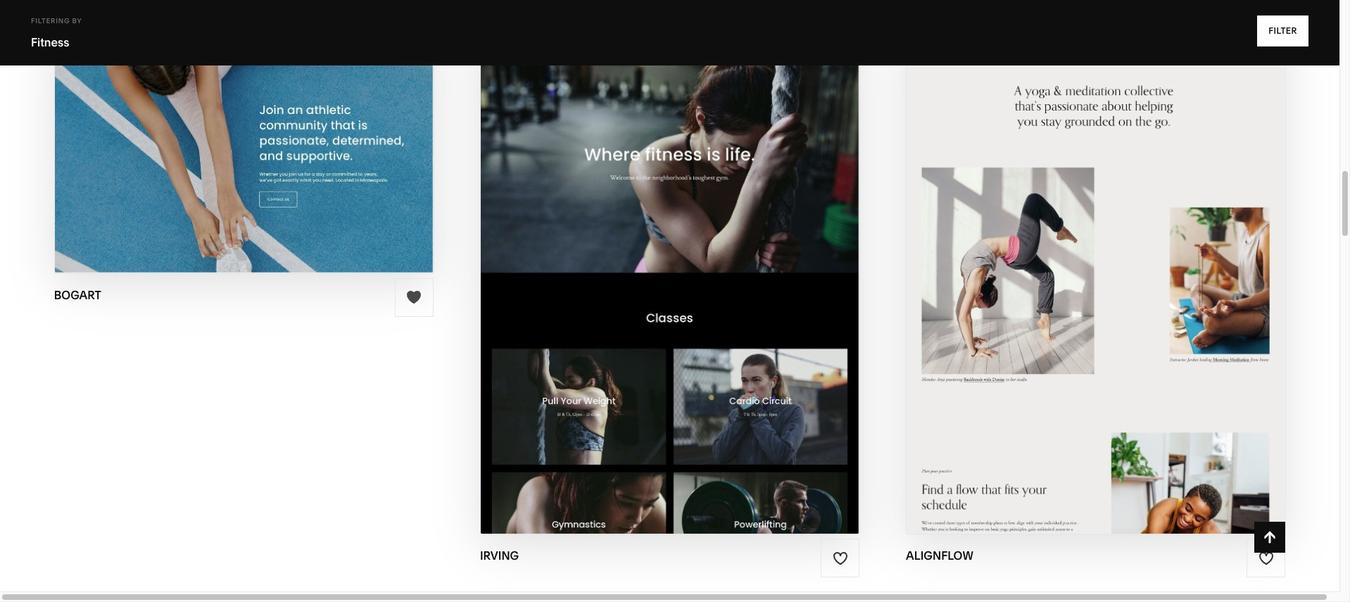 Task type: vqa. For each thing, say whether or not it's contained in the screenshot.
Transfer a Domain 'link' at the left
no



Task type: locate. For each thing, give the bounding box(es) containing it.
with up "preview alignflow"
[[1051, 254, 1086, 270]]

1 horizontal spatial preview
[[613, 281, 675, 298]]

remove bogart from your favorites list image
[[407, 289, 422, 305]]

preview down start with alignflow at the right
[[1022, 281, 1084, 298]]

bogart inside button
[[250, 123, 308, 140]]

2 vertical spatial irving
[[480, 549, 519, 563]]

1 vertical spatial irving
[[678, 281, 727, 298]]

0 horizontal spatial start
[[165, 123, 207, 140]]

preview down "start with bogart"
[[182, 151, 244, 167]]

preview bogart
[[182, 151, 306, 167]]

start with bogart
[[165, 123, 308, 140]]

start with bogart button
[[165, 113, 323, 151]]

2 vertical spatial bogart
[[54, 288, 101, 302]]

2 horizontal spatial with
[[1051, 254, 1086, 270]]

1 horizontal spatial with
[[642, 254, 677, 270]]

0 vertical spatial alignflow
[[1089, 254, 1173, 270]]

preview alignflow link
[[1022, 271, 1170, 309]]

2 vertical spatial alignflow
[[906, 549, 974, 563]]

bogart image
[[55, 30, 433, 273]]

0 vertical spatial bogart
[[250, 123, 308, 140]]

preview down start with irving
[[613, 281, 675, 298]]

preview for preview irving
[[613, 281, 675, 298]]

0 horizontal spatial with
[[211, 123, 246, 140]]

start with alignflow button
[[1005, 243, 1188, 282]]

preview irving
[[613, 281, 727, 298]]

0 vertical spatial irving
[[681, 254, 729, 270]]

with up preview irving
[[642, 254, 677, 270]]

with for alignflow
[[1051, 254, 1086, 270]]

with
[[211, 123, 246, 140], [642, 254, 677, 270], [1051, 254, 1086, 270]]

start for start with irving
[[596, 254, 638, 270]]

with inside button
[[1051, 254, 1086, 270]]

start with irving
[[596, 254, 729, 270]]

bogart
[[250, 123, 308, 140], [247, 151, 306, 167], [54, 288, 101, 302]]

alignflow
[[1089, 254, 1173, 270], [1087, 281, 1170, 298], [906, 549, 974, 563]]

with up preview bogart
[[211, 123, 246, 140]]

with for bogart
[[211, 123, 246, 140]]

irving inside button
[[681, 254, 729, 270]]

1 horizontal spatial start
[[596, 254, 638, 270]]

1 vertical spatial alignflow
[[1087, 281, 1170, 298]]

preview
[[182, 151, 244, 167], [613, 281, 675, 298], [1022, 281, 1084, 298]]

start
[[165, 123, 207, 140], [596, 254, 638, 270], [1005, 254, 1047, 270]]

start inside button
[[1005, 254, 1047, 270]]

2 horizontal spatial start
[[1005, 254, 1047, 270]]

irving
[[681, 254, 729, 270], [678, 281, 727, 298], [480, 549, 519, 563]]

0 horizontal spatial preview
[[182, 151, 244, 167]]

preview for preview bogart
[[182, 151, 244, 167]]

2 horizontal spatial preview
[[1022, 281, 1084, 298]]

start for start with bogart
[[165, 123, 207, 140]]

start for start with alignflow
[[1005, 254, 1047, 270]]



Task type: describe. For each thing, give the bounding box(es) containing it.
by
[[72, 17, 82, 25]]

filtering
[[31, 17, 70, 25]]

filter
[[1269, 25, 1298, 36]]

start with irving button
[[596, 243, 744, 282]]

back to top image
[[1263, 530, 1278, 545]]

1 vertical spatial bogart
[[247, 151, 306, 167]]

preview alignflow
[[1022, 281, 1170, 298]]

start with alignflow
[[1005, 254, 1173, 270]]

preview for preview alignflow
[[1022, 281, 1084, 298]]

filter button
[[1258, 15, 1309, 46]]

preview irving link
[[613, 271, 727, 309]]

alignflow inside start with alignflow button
[[1089, 254, 1173, 270]]

alignflow inside preview alignflow link
[[1087, 281, 1170, 298]]

filtering by
[[31, 17, 82, 25]]

irving image
[[481, 30, 859, 534]]

add alignflow to your favorites list image
[[1259, 550, 1274, 566]]

with for irving
[[642, 254, 677, 270]]

add irving to your favorites list image
[[833, 550, 848, 566]]

alignflow image
[[907, 30, 1285, 534]]

preview bogart link
[[182, 140, 306, 179]]

fitness
[[31, 35, 69, 49]]



